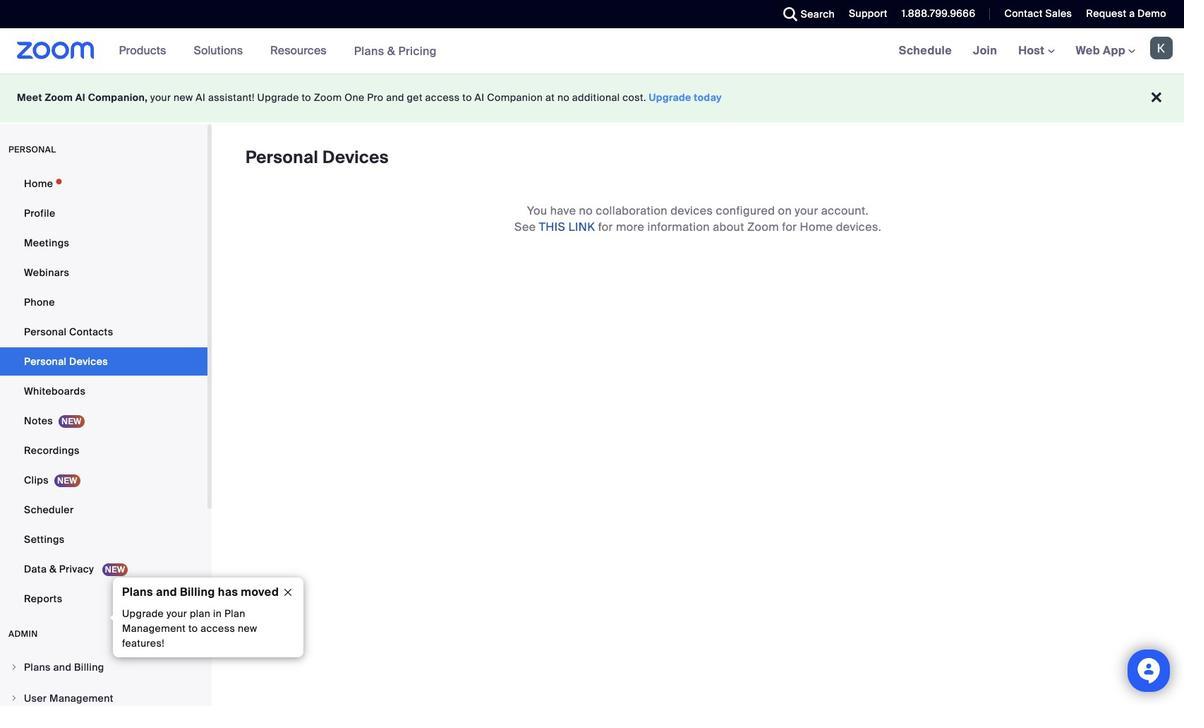 Task type: locate. For each thing, give the bounding box(es) containing it.
pro
[[367, 91, 384, 104]]

1 vertical spatial personal devices
[[24, 355, 108, 368]]

0 vertical spatial management
[[122, 622, 186, 635]]

1 vertical spatial your
[[795, 203, 819, 218]]

1 horizontal spatial billing
[[180, 585, 215, 599]]

plans & pricing link
[[354, 43, 437, 58], [354, 43, 437, 58]]

to left companion
[[463, 91, 472, 104]]

and left 'get'
[[386, 91, 404, 104]]

1 vertical spatial right image
[[10, 694, 18, 703]]

1 vertical spatial new
[[238, 622, 257, 635]]

and up upgrade your plan in plan management to access new features!
[[156, 585, 177, 599]]

& left pricing
[[387, 43, 396, 58]]

0 vertical spatial personal
[[246, 146, 319, 168]]

0 vertical spatial plans
[[354, 43, 384, 58]]

0 vertical spatial new
[[174, 91, 193, 104]]

& for privacy
[[49, 563, 57, 575]]

plans inside product information navigation
[[354, 43, 384, 58]]

close image
[[277, 586, 299, 599]]

right image left user
[[10, 694, 18, 703]]

home inside personal menu menu
[[24, 177, 53, 190]]

for
[[598, 219, 613, 234], [782, 219, 797, 234]]

right image inside the user management "menu item"
[[10, 694, 18, 703]]

0 vertical spatial no
[[558, 91, 570, 104]]

for right link
[[598, 219, 613, 234]]

0 vertical spatial personal devices
[[246, 146, 389, 168]]

devices.
[[836, 219, 882, 234]]

1 horizontal spatial management
[[122, 622, 186, 635]]

3 ai from the left
[[475, 91, 485, 104]]

1 horizontal spatial for
[[782, 219, 797, 234]]

1 horizontal spatial upgrade
[[257, 91, 299, 104]]

right image
[[10, 663, 18, 671], [10, 694, 18, 703]]

0 vertical spatial home
[[24, 177, 53, 190]]

no up link
[[579, 203, 593, 218]]

collaboration
[[596, 203, 668, 218]]

request
[[1087, 7, 1127, 20]]

0 horizontal spatial new
[[174, 91, 193, 104]]

1 horizontal spatial personal devices
[[246, 146, 389, 168]]

personal inside the personal devices link
[[24, 355, 67, 368]]

plans up meet zoom ai companion, your new ai assistant! upgrade to zoom one pro and get access to ai companion at no additional cost. upgrade today
[[354, 43, 384, 58]]

ai
[[75, 91, 85, 104], [196, 91, 206, 104], [475, 91, 485, 104]]

0 horizontal spatial zoom
[[45, 91, 73, 104]]

request a demo
[[1087, 7, 1167, 20]]

no
[[558, 91, 570, 104], [579, 203, 593, 218]]

1 horizontal spatial to
[[302, 91, 311, 104]]

personal
[[246, 146, 319, 168], [24, 325, 67, 338], [24, 355, 67, 368]]

1 vertical spatial home
[[800, 219, 833, 234]]

upgrade right cost.
[[649, 91, 692, 104]]

host button
[[1019, 43, 1055, 58]]

right image down admin at the left bottom
[[10, 663, 18, 671]]

zoom down configured
[[748, 219, 780, 234]]

devices down contacts
[[69, 355, 108, 368]]

2 horizontal spatial zoom
[[748, 219, 780, 234]]

& inside product information navigation
[[387, 43, 396, 58]]

management up features!
[[122, 622, 186, 635]]

zoom left one
[[314, 91, 342, 104]]

get
[[407, 91, 423, 104]]

no right at
[[558, 91, 570, 104]]

upgrade down product information navigation
[[257, 91, 299, 104]]

1 vertical spatial management
[[49, 692, 114, 705]]

1 vertical spatial plans
[[122, 585, 153, 599]]

billing inside tooltip
[[180, 585, 215, 599]]

access down the in
[[201, 622, 235, 635]]

privacy
[[59, 563, 94, 575]]

ai left 'assistant!'
[[196, 91, 206, 104]]

clips
[[24, 474, 49, 486]]

request a demo link
[[1076, 0, 1185, 28], [1087, 7, 1167, 20]]

and for plans and billing
[[53, 661, 72, 674]]

billing for plans and billing has moved
[[180, 585, 215, 599]]

2 vertical spatial personal
[[24, 355, 67, 368]]

to
[[302, 91, 311, 104], [463, 91, 472, 104], [188, 622, 198, 635]]

zoom
[[45, 91, 73, 104], [314, 91, 342, 104], [748, 219, 780, 234]]

0 horizontal spatial plans
[[24, 661, 51, 674]]

webinars
[[24, 266, 69, 279]]

2 horizontal spatial and
[[386, 91, 404, 104]]

right image inside plans and billing menu item
[[10, 663, 18, 671]]

your
[[150, 91, 171, 104], [795, 203, 819, 218], [167, 607, 187, 620]]

0 horizontal spatial access
[[201, 622, 235, 635]]

and inside menu item
[[53, 661, 72, 674]]

billing up plan
[[180, 585, 215, 599]]

recordings link
[[0, 436, 208, 465]]

1 horizontal spatial devices
[[323, 146, 389, 168]]

plans up user
[[24, 661, 51, 674]]

0 vertical spatial and
[[386, 91, 404, 104]]

2 vertical spatial your
[[167, 607, 187, 620]]

and for plans and billing has moved
[[156, 585, 177, 599]]

and inside meet zoom ai companion, footer
[[386, 91, 404, 104]]

& for pricing
[[387, 43, 396, 58]]

0 horizontal spatial personal devices
[[24, 355, 108, 368]]

1 vertical spatial personal
[[24, 325, 67, 338]]

0 vertical spatial billing
[[180, 585, 215, 599]]

billing inside menu item
[[74, 661, 104, 674]]

management down plans and billing
[[49, 692, 114, 705]]

personal devices down one
[[246, 146, 389, 168]]

&
[[387, 43, 396, 58], [49, 563, 57, 575]]

personal inside personal contacts link
[[24, 325, 67, 338]]

personal devices
[[246, 146, 389, 168], [24, 355, 108, 368]]

1 horizontal spatial no
[[579, 203, 593, 218]]

1 vertical spatial billing
[[74, 661, 104, 674]]

upgrade today link
[[649, 91, 722, 104]]

join link
[[963, 28, 1008, 73]]

2 vertical spatial and
[[53, 661, 72, 674]]

2 for from the left
[[782, 219, 797, 234]]

1 horizontal spatial plans
[[122, 585, 153, 599]]

1 right image from the top
[[10, 663, 18, 671]]

assistant!
[[208, 91, 255, 104]]

plans and billing has moved
[[122, 585, 279, 599]]

0 horizontal spatial management
[[49, 692, 114, 705]]

your left plan
[[167, 607, 187, 620]]

plans down data & privacy link
[[122, 585, 153, 599]]

plan
[[224, 607, 246, 620]]

1 horizontal spatial home
[[800, 219, 833, 234]]

1 for from the left
[[598, 219, 613, 234]]

solutions button
[[194, 28, 249, 73]]

1 horizontal spatial zoom
[[314, 91, 342, 104]]

configured
[[716, 203, 775, 218]]

data & privacy link
[[0, 555, 208, 583]]

billing up the user management "menu item"
[[74, 661, 104, 674]]

meetings navigation
[[889, 28, 1185, 74]]

home down account.
[[800, 219, 833, 234]]

zoom inside you have no collaboration devices configured on your account. see this link for more information about zoom for home devices.
[[748, 219, 780, 234]]

home link
[[0, 169, 208, 198]]

join
[[974, 43, 998, 58]]

management inside upgrade your plan in plan management to access new features!
[[122, 622, 186, 635]]

personal devices down personal contacts
[[24, 355, 108, 368]]

1 vertical spatial access
[[201, 622, 235, 635]]

0 vertical spatial access
[[425, 91, 460, 104]]

right image for plans
[[10, 663, 18, 671]]

to down plan
[[188, 622, 198, 635]]

1 horizontal spatial new
[[238, 622, 257, 635]]

home up 'profile'
[[24, 177, 53, 190]]

a
[[1130, 7, 1136, 20]]

settings link
[[0, 525, 208, 554]]

2 right image from the top
[[10, 694, 18, 703]]

plans and billing has moved tooltip
[[109, 578, 304, 657]]

upgrade your plan in plan management to access new features!
[[122, 607, 257, 650]]

zoom right meet
[[45, 91, 73, 104]]

& inside personal menu menu
[[49, 563, 57, 575]]

1 vertical spatial &
[[49, 563, 57, 575]]

0 horizontal spatial ai
[[75, 91, 85, 104]]

1 horizontal spatial &
[[387, 43, 396, 58]]

1 horizontal spatial ai
[[196, 91, 206, 104]]

ai left companion
[[475, 91, 485, 104]]

1 horizontal spatial and
[[156, 585, 177, 599]]

upgrade
[[257, 91, 299, 104], [649, 91, 692, 104], [122, 607, 164, 620]]

1 vertical spatial and
[[156, 585, 177, 599]]

access
[[425, 91, 460, 104], [201, 622, 235, 635]]

one
[[345, 91, 365, 104]]

0 horizontal spatial for
[[598, 219, 613, 234]]

your inside you have no collaboration devices configured on your account. see this link for more information about zoom for home devices.
[[795, 203, 819, 218]]

& right data
[[49, 563, 57, 575]]

management inside "menu item"
[[49, 692, 114, 705]]

profile
[[24, 207, 55, 220]]

0 horizontal spatial &
[[49, 563, 57, 575]]

your inside meet zoom ai companion, footer
[[150, 91, 171, 104]]

2 ai from the left
[[196, 91, 206, 104]]

0 horizontal spatial and
[[53, 661, 72, 674]]

plans inside plans and billing has moved tooltip
[[122, 585, 153, 599]]

settings
[[24, 533, 65, 546]]

1 vertical spatial no
[[579, 203, 593, 218]]

at
[[546, 91, 555, 104]]

plans & pricing
[[354, 43, 437, 58]]

1.888.799.9666 button
[[892, 0, 980, 28], [902, 7, 976, 20]]

link
[[569, 219, 595, 234]]

scheduler link
[[0, 496, 208, 524]]

ai left companion,
[[75, 91, 85, 104]]

upgrade up features!
[[122, 607, 164, 620]]

plans for plans and billing
[[24, 661, 51, 674]]

0 horizontal spatial devices
[[69, 355, 108, 368]]

access right 'get'
[[425, 91, 460, 104]]

2 vertical spatial plans
[[24, 661, 51, 674]]

to down resources dropdown button
[[302, 91, 311, 104]]

phone
[[24, 296, 55, 309]]

recordings
[[24, 444, 80, 457]]

0 vertical spatial right image
[[10, 663, 18, 671]]

billing
[[180, 585, 215, 599], [74, 661, 104, 674]]

your right on at the top right
[[795, 203, 819, 218]]

cost.
[[623, 91, 647, 104]]

and up 'user management'
[[53, 661, 72, 674]]

0 vertical spatial &
[[387, 43, 396, 58]]

0 horizontal spatial billing
[[74, 661, 104, 674]]

0 vertical spatial your
[[150, 91, 171, 104]]

meet zoom ai companion, your new ai assistant! upgrade to zoom one pro and get access to ai companion at no additional cost. upgrade today
[[17, 91, 722, 104]]

devices down one
[[323, 146, 389, 168]]

0 horizontal spatial to
[[188, 622, 198, 635]]

zoom logo image
[[17, 42, 94, 59]]

for down on at the top right
[[782, 219, 797, 234]]

information
[[648, 219, 710, 234]]

admin menu menu
[[0, 654, 208, 706]]

devices
[[323, 146, 389, 168], [69, 355, 108, 368]]

2 horizontal spatial plans
[[354, 43, 384, 58]]

no inside meet zoom ai companion, footer
[[558, 91, 570, 104]]

1 vertical spatial devices
[[69, 355, 108, 368]]

new left 'assistant!'
[[174, 91, 193, 104]]

new
[[174, 91, 193, 104], [238, 622, 257, 635]]

plans inside plans and billing menu item
[[24, 661, 51, 674]]

2 horizontal spatial ai
[[475, 91, 485, 104]]

0 horizontal spatial home
[[24, 177, 53, 190]]

scheduler
[[24, 503, 74, 516]]

plans for plans & pricing
[[354, 43, 384, 58]]

and
[[386, 91, 404, 104], [156, 585, 177, 599], [53, 661, 72, 674]]

personal contacts
[[24, 325, 113, 338]]

1 horizontal spatial access
[[425, 91, 460, 104]]

access inside meet zoom ai companion, footer
[[425, 91, 460, 104]]

your right companion,
[[150, 91, 171, 104]]

new down plan
[[238, 622, 257, 635]]

support link
[[839, 0, 892, 28], [849, 7, 888, 20]]

0 horizontal spatial no
[[558, 91, 570, 104]]

banner
[[0, 28, 1185, 74]]

and inside tooltip
[[156, 585, 177, 599]]

0 horizontal spatial upgrade
[[122, 607, 164, 620]]



Task type: vqa. For each thing, say whether or not it's contained in the screenshot.
left Devices
yes



Task type: describe. For each thing, give the bounding box(es) containing it.
plan
[[190, 607, 211, 620]]

meetings link
[[0, 229, 208, 257]]

web app button
[[1076, 43, 1136, 58]]

have
[[550, 203, 576, 218]]

banner containing products
[[0, 28, 1185, 74]]

personal contacts link
[[0, 318, 208, 346]]

schedule
[[899, 43, 952, 58]]

access inside upgrade your plan in plan management to access new features!
[[201, 622, 235, 635]]

you have no collaboration devices configured on your account. see this link for more information about zoom for home devices.
[[515, 203, 882, 234]]

meetings
[[24, 237, 69, 249]]

schedule link
[[889, 28, 963, 73]]

user management menu item
[[0, 685, 208, 706]]

moved
[[241, 585, 279, 599]]

plans and billing menu item
[[0, 654, 208, 683]]

about
[[713, 219, 745, 234]]

reports
[[24, 592, 62, 605]]

products
[[119, 43, 166, 58]]

product information navigation
[[108, 28, 448, 74]]

0 vertical spatial devices
[[323, 146, 389, 168]]

you
[[527, 203, 547, 218]]

upgrade inside upgrade your plan in plan management to access new features!
[[122, 607, 164, 620]]

devices
[[671, 203, 713, 218]]

features!
[[122, 637, 165, 650]]

reports link
[[0, 585, 208, 613]]

this
[[539, 219, 566, 234]]

personal for the personal devices link
[[24, 355, 67, 368]]

no inside you have no collaboration devices configured on your account. see this link for more information about zoom for home devices.
[[579, 203, 593, 218]]

resources
[[270, 43, 327, 58]]

notes link
[[0, 407, 208, 435]]

data & privacy
[[24, 563, 97, 575]]

companion
[[487, 91, 543, 104]]

plans for plans and billing has moved
[[122, 585, 153, 599]]

account.
[[822, 203, 869, 218]]

additional
[[572, 91, 620, 104]]

meet
[[17, 91, 42, 104]]

profile link
[[0, 199, 208, 227]]

user
[[24, 692, 47, 705]]

this link link
[[539, 219, 595, 234]]

on
[[778, 203, 792, 218]]

2 horizontal spatial upgrade
[[649, 91, 692, 104]]

personal for personal contacts link
[[24, 325, 67, 338]]

web
[[1076, 43, 1101, 58]]

resources button
[[270, 28, 333, 73]]

2 horizontal spatial to
[[463, 91, 472, 104]]

app
[[1104, 43, 1126, 58]]

phone link
[[0, 288, 208, 316]]

admin
[[8, 628, 38, 640]]

personal devices inside the personal devices link
[[24, 355, 108, 368]]

contacts
[[69, 325, 113, 338]]

home inside you have no collaboration devices configured on your account. see this link for more information about zoom for home devices.
[[800, 219, 833, 234]]

web app
[[1076, 43, 1126, 58]]

more
[[616, 219, 645, 234]]

personal devices link
[[0, 347, 208, 376]]

personal menu menu
[[0, 169, 208, 614]]

profile picture image
[[1151, 37, 1173, 59]]

webinars link
[[0, 258, 208, 287]]

billing for plans and billing
[[74, 661, 104, 674]]

new inside upgrade your plan in plan management to access new features!
[[238, 622, 257, 635]]

personal
[[8, 144, 56, 155]]

meet zoom ai companion, footer
[[0, 73, 1185, 122]]

companion,
[[88, 91, 148, 104]]

whiteboards link
[[0, 377, 208, 405]]

to inside upgrade your plan in plan management to access new features!
[[188, 622, 198, 635]]

sales
[[1046, 7, 1073, 20]]

devices inside personal menu menu
[[69, 355, 108, 368]]

demo
[[1138, 7, 1167, 20]]

contact
[[1005, 7, 1043, 20]]

in
[[213, 607, 222, 620]]

solutions
[[194, 43, 243, 58]]

search
[[801, 8, 835, 20]]

1.888.799.9666
[[902, 7, 976, 20]]

see
[[515, 219, 536, 234]]

contact sales
[[1005, 7, 1073, 20]]

clips link
[[0, 466, 208, 494]]

search button
[[773, 0, 839, 28]]

your inside upgrade your plan in plan management to access new features!
[[167, 607, 187, 620]]

data
[[24, 563, 47, 575]]

products button
[[119, 28, 173, 73]]

right image for user
[[10, 694, 18, 703]]

support
[[849, 7, 888, 20]]

notes
[[24, 414, 53, 427]]

host
[[1019, 43, 1048, 58]]

user management
[[24, 692, 114, 705]]

new inside meet zoom ai companion, footer
[[174, 91, 193, 104]]

1 ai from the left
[[75, 91, 85, 104]]

pricing
[[399, 43, 437, 58]]

today
[[694, 91, 722, 104]]

whiteboards
[[24, 385, 86, 397]]

has
[[218, 585, 238, 599]]

plans and billing
[[24, 661, 104, 674]]



